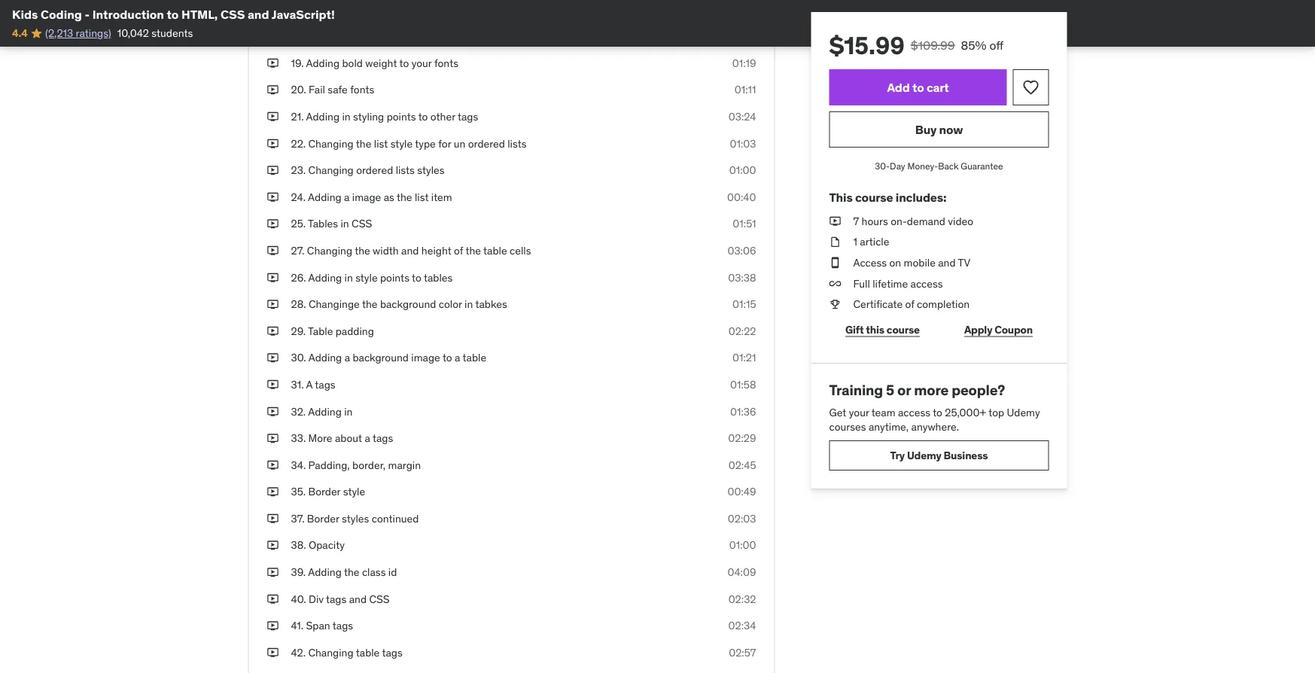 Task type: vqa. For each thing, say whether or not it's contained in the screenshot.


Task type: locate. For each thing, give the bounding box(es) containing it.
in up changinge
[[345, 271, 353, 284]]

7
[[854, 214, 859, 228]]

xsmall image left 'certificate'
[[830, 297, 842, 312]]

$109.99
[[911, 37, 955, 53]]

xsmall image for 28. changinge the background color in tabkes
[[267, 297, 279, 312]]

27. changing the width and height of the table cells
[[291, 244, 531, 257]]

a up 25. tables in css
[[344, 190, 350, 204]]

xsmall image for 23. changing ordered lists styles
[[267, 163, 279, 178]]

1 vertical spatial points
[[380, 271, 410, 284]]

0 vertical spatial lists
[[508, 137, 527, 150]]

1 vertical spatial lists
[[396, 163, 415, 177]]

anywhere.
[[912, 420, 959, 434]]

styles down type
[[417, 163, 445, 177]]

to inside training 5 or more people? get your team access to 25,000+ top udemy courses anytime, anywhere.
[[933, 405, 943, 419]]

35.
[[291, 485, 306, 499]]

40.
[[291, 592, 306, 606]]

adding right 39.
[[308, 565, 342, 579]]

00:40
[[727, 190, 756, 204]]

style left type
[[391, 137, 413, 150]]

ratings)
[[76, 26, 111, 40]]

xsmall image left '41.'
[[267, 619, 279, 633]]

1 vertical spatial image
[[411, 351, 440, 365]]

guarantee
[[961, 160, 1004, 172]]

0 horizontal spatial lists
[[396, 163, 415, 177]]

adding for 32.
[[308, 405, 342, 418]]

to
[[167, 6, 179, 22], [400, 56, 409, 70], [913, 79, 924, 95], [418, 110, 428, 123], [412, 271, 422, 284], [443, 351, 452, 365], [933, 405, 943, 419]]

- for font
[[329, 3, 334, 16]]

kids
[[12, 6, 38, 22]]

0 horizontal spatial -
[[85, 6, 90, 22]]

image down color
[[411, 351, 440, 365]]

01:03
[[730, 137, 756, 150]]

border right "37."
[[307, 512, 339, 525]]

this
[[866, 323, 885, 336]]

xsmall image for 39. adding the class id
[[267, 565, 279, 580]]

css down the 24. adding a image as  the list item
[[352, 217, 372, 231]]

adding right 26.
[[308, 271, 342, 284]]

safe
[[328, 83, 348, 96]]

adding right 19. at the top
[[306, 56, 340, 70]]

a
[[306, 378, 313, 391]]

35. border style
[[291, 485, 365, 499]]

table down tabkes
[[463, 351, 487, 365]]

1 horizontal spatial -
[[329, 3, 334, 16]]

01:00
[[730, 163, 756, 177], [730, 539, 756, 552]]

css right html,
[[221, 6, 245, 22]]

adding for 30.
[[309, 351, 342, 365]]

-
[[329, 3, 334, 16], [85, 6, 90, 22]]

xsmall image left 29.
[[267, 324, 279, 339]]

xsmall image left '1'
[[830, 235, 842, 249]]

bold
[[342, 56, 363, 70]]

1 horizontal spatial lists
[[508, 137, 527, 150]]

xsmall image
[[267, 56, 279, 71], [267, 109, 279, 124], [267, 163, 279, 178], [267, 190, 279, 205], [830, 214, 842, 229], [267, 243, 279, 258], [830, 255, 842, 270], [830, 276, 842, 291], [267, 351, 279, 365], [267, 377, 279, 392], [267, 404, 279, 419], [267, 485, 279, 499], [267, 538, 279, 553], [267, 565, 279, 580], [267, 592, 279, 607]]

1 horizontal spatial udemy
[[1007, 405, 1040, 419]]

access
[[911, 277, 943, 290], [898, 405, 931, 419]]

1 vertical spatial 01:00
[[730, 539, 756, 552]]

01:00 down 01:03
[[730, 163, 756, 177]]

border for 35.
[[308, 485, 341, 499]]

more
[[308, 431, 333, 445]]

0 vertical spatial udemy
[[1007, 405, 1040, 419]]

background
[[380, 297, 436, 311], [353, 351, 409, 365]]

a right the about at the bottom of the page
[[365, 431, 370, 445]]

37.
[[291, 512, 305, 525]]

30-
[[875, 160, 890, 172]]

1 vertical spatial border
[[307, 512, 339, 525]]

xsmall image for 21. adding in styling points to other tags
[[267, 109, 279, 124]]

of down full lifetime access
[[906, 297, 915, 311]]

in up the about at the bottom of the page
[[344, 405, 353, 418]]

background for color
[[380, 297, 436, 311]]

table down 40. div tags and css
[[356, 646, 380, 659]]

0 vertical spatial fonts
[[434, 56, 459, 70]]

xsmall image left 26.
[[267, 270, 279, 285]]

color
[[439, 297, 462, 311]]

xsmall image for 35. border style
[[267, 485, 279, 499]]

points up 22. changing the list style type for un ordered lists in the top of the page
[[387, 110, 416, 123]]

xsmall image left 21.
[[267, 109, 279, 124]]

30.
[[291, 351, 306, 365]]

the
[[356, 137, 372, 150], [397, 190, 412, 204], [355, 244, 370, 257], [466, 244, 481, 257], [362, 297, 378, 311], [344, 565, 360, 579]]

cart
[[927, 79, 949, 95]]

points
[[387, 110, 416, 123], [380, 271, 410, 284]]

the up 23. changing ordered lists styles on the top left of the page
[[356, 137, 372, 150]]

of
[[454, 244, 463, 257], [906, 297, 915, 311]]

xsmall image left 19. at the top
[[267, 56, 279, 71]]

26.
[[291, 271, 306, 284]]

xsmall image for 25. tables in css
[[267, 217, 279, 231]]

lists down 22. changing the list style type for un ordered lists in the top of the page
[[396, 163, 415, 177]]

xsmall image for 30. adding a background image to a table
[[267, 351, 279, 365]]

the right height
[[466, 244, 481, 257]]

in right color
[[465, 297, 473, 311]]

changing down 41. span tags
[[308, 646, 354, 659]]

and right width
[[401, 244, 419, 257]]

tags right div
[[326, 592, 347, 606]]

01:11
[[735, 83, 756, 96]]

changing right 22.
[[308, 137, 354, 150]]

25,000+
[[945, 405, 987, 419]]

tabkes
[[476, 297, 507, 311]]

styles right font on the left top of page
[[336, 3, 364, 16]]

get
[[830, 405, 847, 419]]

tags right span
[[333, 619, 353, 633]]

ordered right the un
[[468, 137, 505, 150]]

the right as
[[397, 190, 412, 204]]

1 horizontal spatial your
[[849, 405, 870, 419]]

css
[[221, 6, 245, 22], [352, 217, 372, 231], [369, 592, 390, 606]]

1 vertical spatial udemy
[[907, 449, 942, 462]]

0 horizontal spatial list
[[374, 137, 388, 150]]

udemy
[[1007, 405, 1040, 419], [907, 449, 942, 462]]

xsmall image left 20.
[[267, 83, 279, 97]]

xsmall image for 24. adding a image as  the list item
[[267, 190, 279, 205]]

41.
[[291, 619, 304, 633]]

0 vertical spatial ordered
[[468, 137, 505, 150]]

$15.99 $109.99 85% off
[[830, 30, 1004, 60]]

to up anywhere.
[[933, 405, 943, 419]]

background down padding
[[353, 351, 409, 365]]

tags right a
[[315, 378, 336, 391]]

now
[[940, 122, 963, 137]]

course up hours
[[855, 190, 893, 205]]

background down tables
[[380, 297, 436, 311]]

border right 35.
[[308, 485, 341, 499]]

this
[[830, 190, 853, 205]]

- up ratings) on the top left of the page
[[85, 6, 90, 22]]

xsmall image left 34.
[[267, 458, 279, 473]]

20. fail safe fonts
[[291, 83, 374, 96]]

continued
[[372, 512, 419, 525]]

udemy right top
[[1007, 405, 1040, 419]]

to left the cart
[[913, 79, 924, 95]]

xsmall image for 37. border styles continued
[[267, 511, 279, 526]]

try udemy business link
[[830, 441, 1049, 471]]

access down or
[[898, 405, 931, 419]]

other
[[431, 110, 455, 123]]

xsmall image left '7'
[[830, 214, 842, 229]]

- right font on the left top of page
[[329, 3, 334, 16]]

points for styling
[[387, 110, 416, 123]]

xsmall image left the 40.
[[267, 592, 279, 607]]

lifetime
[[873, 277, 908, 290]]

2 vertical spatial css
[[369, 592, 390, 606]]

xsmall image left the "38."
[[267, 538, 279, 553]]

adding right 30.
[[309, 351, 342, 365]]

list down 21. adding in styling points to other tags
[[374, 137, 388, 150]]

10,042 students
[[117, 26, 193, 40]]

adding right 21.
[[306, 110, 340, 123]]

1 vertical spatial course
[[887, 323, 920, 336]]

2 01:00 from the top
[[730, 539, 756, 552]]

styles
[[336, 3, 364, 16], [417, 163, 445, 177], [342, 512, 369, 525]]

adding right 24.
[[308, 190, 342, 204]]

training
[[830, 381, 883, 399]]

32. adding in
[[291, 405, 353, 418]]

1 vertical spatial of
[[906, 297, 915, 311]]

1 horizontal spatial of
[[906, 297, 915, 311]]

style up 37. border styles continued at the left of page
[[343, 485, 365, 499]]

xsmall image left 22.
[[267, 136, 279, 151]]

04:09
[[728, 565, 756, 579]]

in right tables
[[341, 217, 349, 231]]

0 vertical spatial border
[[308, 485, 341, 499]]

business
[[944, 449, 988, 462]]

1 horizontal spatial list
[[415, 190, 429, 204]]

buy now button
[[830, 111, 1049, 148]]

border,
[[352, 458, 386, 472]]

ordered up the 24. adding a image as  the list item
[[356, 163, 393, 177]]

xsmall image left 24.
[[267, 190, 279, 205]]

style down width
[[356, 271, 378, 284]]

adding for 24.
[[308, 190, 342, 204]]

access on mobile and tv
[[854, 256, 971, 269]]

xsmall image for 38. opacity
[[267, 538, 279, 553]]

to down color
[[443, 351, 452, 365]]

1 01:00 from the top
[[730, 163, 756, 177]]

xsmall image left "37."
[[267, 511, 279, 526]]

in left styling
[[342, 110, 351, 123]]

19.
[[291, 56, 304, 70]]

39. adding the class id
[[291, 565, 397, 579]]

adding for 26.
[[308, 271, 342, 284]]

and left 17.
[[248, 6, 269, 22]]

try
[[891, 449, 905, 462]]

xsmall image left 35.
[[267, 485, 279, 499]]

points up 28. changinge the background color in tabkes
[[380, 271, 410, 284]]

list
[[374, 137, 388, 150], [415, 190, 429, 204]]

01:00 down 02:03 at the right of page
[[730, 539, 756, 552]]

$15.99
[[830, 30, 905, 60]]

xsmall image left 31.
[[267, 377, 279, 392]]

access
[[854, 256, 887, 269]]

0 vertical spatial your
[[412, 56, 432, 70]]

lists right the un
[[508, 137, 527, 150]]

0 vertical spatial image
[[352, 190, 381, 204]]

1 vertical spatial fonts
[[350, 83, 374, 96]]

udemy right try
[[907, 449, 942, 462]]

type
[[415, 137, 436, 150]]

image
[[352, 190, 381, 204], [411, 351, 440, 365]]

a down color
[[455, 351, 460, 365]]

1 horizontal spatial fonts
[[434, 56, 459, 70]]

lists
[[508, 137, 527, 150], [396, 163, 415, 177]]

1 vertical spatial css
[[352, 217, 372, 231]]

off
[[990, 37, 1004, 53]]

0 vertical spatial background
[[380, 297, 436, 311]]

your up the courses
[[849, 405, 870, 419]]

xsmall image left 32.
[[267, 404, 279, 419]]

xsmall image left the 27.
[[267, 243, 279, 258]]

22.
[[291, 137, 306, 150]]

0 vertical spatial of
[[454, 244, 463, 257]]

in for styling
[[342, 110, 351, 123]]

adding right 32.
[[308, 405, 342, 418]]

01:58
[[731, 378, 756, 391]]

the for list
[[356, 137, 372, 150]]

styles down 35. border style
[[342, 512, 369, 525]]

0 horizontal spatial fonts
[[350, 83, 374, 96]]

the for background
[[362, 297, 378, 311]]

0 vertical spatial points
[[387, 110, 416, 123]]

in for css
[[341, 217, 349, 231]]

to inside button
[[913, 79, 924, 95]]

0 vertical spatial 01:00
[[730, 163, 756, 177]]

full lifetime access
[[854, 277, 943, 290]]

this course includes:
[[830, 190, 947, 205]]

xsmall image left 25.
[[267, 217, 279, 231]]

table left cells
[[484, 244, 507, 257]]

fonts right the safe
[[350, 83, 374, 96]]

access down mobile at right
[[911, 277, 943, 290]]

the down 26. adding in style points to tables
[[362, 297, 378, 311]]

changing down 25. tables in css
[[307, 244, 352, 257]]

your right the weight
[[412, 56, 432, 70]]

the left width
[[355, 244, 370, 257]]

1 vertical spatial background
[[353, 351, 409, 365]]

your inside training 5 or more people? get your team access to 25,000+ top udemy courses anytime, anywhere.
[[849, 405, 870, 419]]

people?
[[952, 381, 1005, 399]]

xsmall image left the 28.
[[267, 297, 279, 312]]

(2,213
[[45, 26, 73, 40]]

xsmall image for 26. adding in style points to tables
[[267, 270, 279, 285]]

0 horizontal spatial your
[[412, 56, 432, 70]]

xsmall image left 30.
[[267, 351, 279, 365]]

xsmall image
[[267, 2, 279, 17], [267, 83, 279, 97], [267, 136, 279, 151], [267, 217, 279, 231], [830, 235, 842, 249], [267, 270, 279, 285], [830, 297, 842, 312], [267, 297, 279, 312], [267, 324, 279, 339], [267, 431, 279, 446], [267, 458, 279, 473], [267, 511, 279, 526], [267, 619, 279, 633], [267, 645, 279, 660]]

1 horizontal spatial image
[[411, 351, 440, 365]]

0 vertical spatial style
[[391, 137, 413, 150]]

1 vertical spatial access
[[898, 405, 931, 419]]

0 vertical spatial table
[[484, 244, 507, 257]]

item
[[431, 190, 452, 204]]

1 vertical spatial ordered
[[356, 163, 393, 177]]

1 vertical spatial your
[[849, 405, 870, 419]]

xsmall image left 39.
[[267, 565, 279, 580]]

width
[[373, 244, 399, 257]]



Task type: describe. For each thing, give the bounding box(es) containing it.
adding for 19.
[[306, 56, 340, 70]]

students
[[152, 26, 193, 40]]

1 vertical spatial style
[[356, 271, 378, 284]]

coupon
[[995, 323, 1033, 336]]

xsmall image for 42. changing table tags
[[267, 645, 279, 660]]

xsmall image for 22. changing the list style type for un ordered lists
[[267, 136, 279, 151]]

xsmall image left 17.
[[267, 2, 279, 17]]

day
[[890, 160, 906, 172]]

28. changinge the background color in tabkes
[[291, 297, 507, 311]]

padding
[[336, 324, 374, 338]]

to left other
[[418, 110, 428, 123]]

4.4
[[12, 26, 28, 40]]

hours
[[862, 214, 889, 228]]

a down padding
[[345, 351, 350, 365]]

completion
[[917, 297, 970, 311]]

background for image
[[353, 351, 409, 365]]

1 vertical spatial list
[[415, 190, 429, 204]]

0 vertical spatial list
[[374, 137, 388, 150]]

34. padding, border, margin
[[291, 458, 421, 472]]

22. changing the list style type for un ordered lists
[[291, 137, 527, 150]]

02:45
[[729, 458, 756, 472]]

31. a tags
[[291, 378, 336, 391]]

padding,
[[308, 458, 350, 472]]

33.
[[291, 431, 306, 445]]

03:24
[[729, 110, 756, 123]]

xsmall image for 19. adding bold weight to your fonts
[[267, 56, 279, 71]]

03:38
[[728, 271, 756, 284]]

xsmall image for 34. padding, border, margin
[[267, 458, 279, 473]]

adding for 39.
[[308, 565, 342, 579]]

2 vertical spatial style
[[343, 485, 365, 499]]

to right the weight
[[400, 56, 409, 70]]

42.
[[291, 646, 306, 659]]

buy
[[916, 122, 937, 137]]

xsmall image for 20. fail safe fonts
[[267, 83, 279, 97]]

styling
[[353, 110, 384, 123]]

85%
[[961, 37, 987, 53]]

mobile
[[904, 256, 936, 269]]

about
[[335, 431, 362, 445]]

xsmall image left full
[[830, 276, 842, 291]]

training 5 or more people? get your team access to 25,000+ top udemy courses anytime, anywhere.
[[830, 381, 1040, 434]]

adding for 21.
[[306, 110, 340, 123]]

24.
[[291, 190, 306, 204]]

10,042
[[117, 26, 149, 40]]

to left tables
[[412, 271, 422, 284]]

02:03
[[728, 512, 756, 525]]

24. adding a image as  the list item
[[291, 190, 452, 204]]

33. more about a tags
[[291, 431, 393, 445]]

30. adding a background image to a table
[[291, 351, 487, 365]]

xsmall image for 29. table padding
[[267, 324, 279, 339]]

back
[[939, 160, 959, 172]]

01:15
[[733, 297, 756, 311]]

to up students
[[167, 6, 179, 22]]

class
[[362, 565, 386, 579]]

0 vertical spatial course
[[855, 190, 893, 205]]

access inside training 5 or more people? get your team access to 25,000+ top udemy courses anytime, anywhere.
[[898, 405, 931, 419]]

1 vertical spatial table
[[463, 351, 487, 365]]

and down 39. adding the class id
[[349, 592, 367, 606]]

tags up border,
[[373, 431, 393, 445]]

team
[[872, 405, 896, 419]]

02:32
[[729, 592, 756, 606]]

34.
[[291, 458, 306, 472]]

in for style
[[345, 271, 353, 284]]

- for coding
[[85, 6, 90, 22]]

xsmall image left access
[[830, 255, 842, 270]]

for
[[438, 137, 451, 150]]

div
[[309, 592, 324, 606]]

wishlist image
[[1022, 78, 1040, 96]]

on
[[890, 256, 902, 269]]

and left the tv
[[939, 256, 956, 269]]

changing for 23.
[[308, 163, 354, 177]]

5
[[886, 381, 895, 399]]

buy now
[[916, 122, 963, 137]]

add
[[887, 79, 910, 95]]

points for style
[[380, 271, 410, 284]]

opacity
[[309, 539, 345, 552]]

un
[[454, 137, 466, 150]]

tags down 40. div tags and css
[[382, 646, 403, 659]]

0 horizontal spatial ordered
[[356, 163, 393, 177]]

(2,213 ratings)
[[45, 26, 111, 40]]

tags right other
[[458, 110, 478, 123]]

fail
[[309, 83, 325, 96]]

video
[[948, 214, 974, 228]]

29.
[[291, 324, 306, 338]]

udemy inside training 5 or more people? get your team access to 25,000+ top udemy courses anytime, anywhere.
[[1007, 405, 1040, 419]]

tables
[[308, 217, 338, 231]]

0 horizontal spatial image
[[352, 190, 381, 204]]

changinge
[[309, 297, 360, 311]]

table
[[308, 324, 333, 338]]

article
[[860, 235, 890, 249]]

the for width
[[355, 244, 370, 257]]

0 horizontal spatial udemy
[[907, 449, 942, 462]]

includes:
[[896, 190, 947, 205]]

0 vertical spatial css
[[221, 6, 245, 22]]

changing for 42.
[[308, 646, 354, 659]]

28.
[[291, 297, 306, 311]]

26. adding in style points to tables
[[291, 271, 453, 284]]

27.
[[291, 244, 305, 257]]

31.
[[291, 378, 304, 391]]

1 vertical spatial styles
[[417, 163, 445, 177]]

0 vertical spatial styles
[[336, 3, 364, 16]]

certificate of completion
[[854, 297, 970, 311]]

border for 37.
[[307, 512, 339, 525]]

00:49
[[728, 485, 756, 499]]

1 horizontal spatial ordered
[[468, 137, 505, 150]]

top
[[989, 405, 1005, 419]]

anytime,
[[869, 420, 909, 434]]

xsmall image for 31. a tags
[[267, 377, 279, 392]]

0 vertical spatial access
[[911, 277, 943, 290]]

xsmall image for 32. adding in
[[267, 404, 279, 419]]

2 vertical spatial styles
[[342, 512, 369, 525]]

changing for 27.
[[307, 244, 352, 257]]

changing for 22.
[[308, 137, 354, 150]]

42. changing table tags
[[291, 646, 403, 659]]

add to cart
[[887, 79, 949, 95]]

xsmall image for 40. div tags and css
[[267, 592, 279, 607]]

font
[[305, 3, 327, 16]]

apply
[[965, 323, 993, 336]]

20.
[[291, 83, 306, 96]]

try udemy business
[[891, 449, 988, 462]]

xsmall image for 33. more about a tags
[[267, 431, 279, 446]]

0 horizontal spatial of
[[454, 244, 463, 257]]

gift
[[846, 323, 864, 336]]

xsmall image for 27. changing the width and height of the table cells
[[267, 243, 279, 258]]

xsmall image for 41. span tags
[[267, 619, 279, 633]]

height
[[422, 244, 452, 257]]

tv
[[958, 256, 971, 269]]

introduction
[[92, 6, 164, 22]]

certificate
[[854, 297, 903, 311]]

40. div tags and css
[[291, 592, 390, 606]]

2 vertical spatial table
[[356, 646, 380, 659]]

gift this course link
[[830, 315, 936, 345]]

the for class
[[344, 565, 360, 579]]

gift this course
[[846, 323, 920, 336]]



